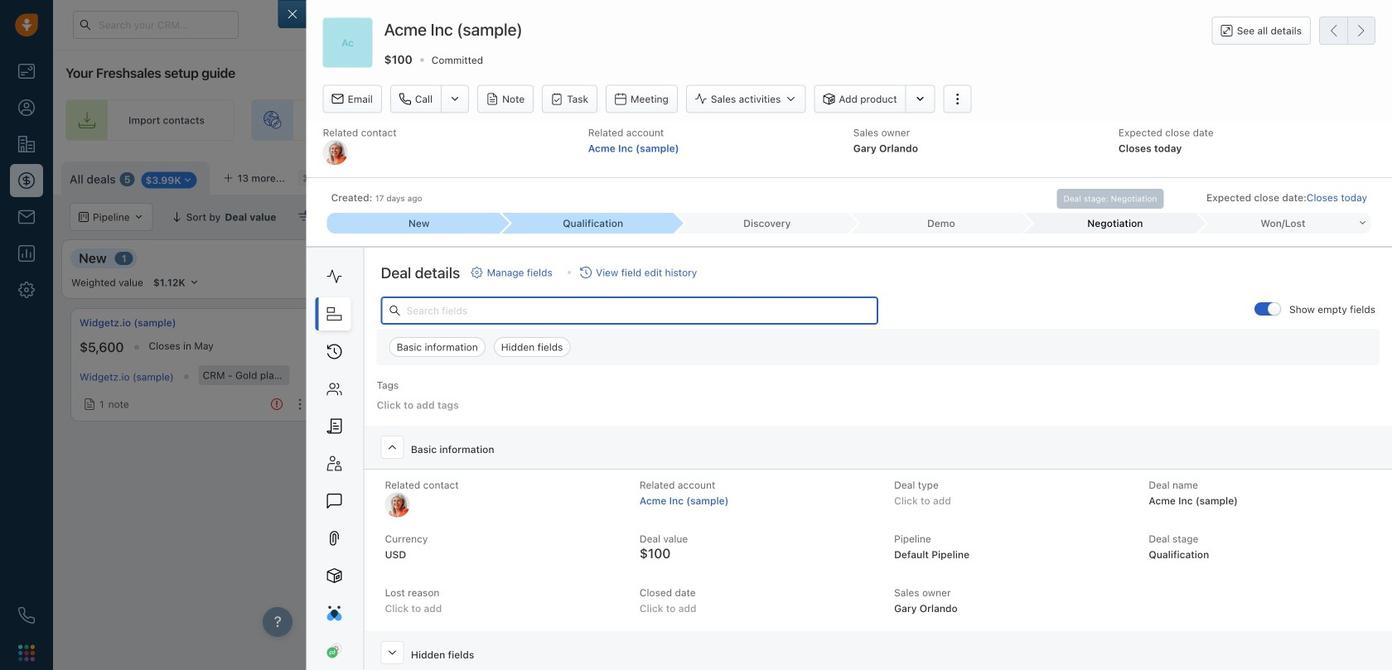 Task type: describe. For each thing, give the bounding box(es) containing it.
send email image
[[1237, 20, 1249, 31]]

Search your CRM... text field
[[73, 11, 239, 39]]

Search fields text field
[[381, 297, 878, 325]]



Task type: vqa. For each thing, say whether or not it's contained in the screenshot.
Close image at right
no



Task type: locate. For each thing, give the bounding box(es) containing it.
container_wx8msf4aqz5i3rn1 image
[[1112, 170, 1123, 181], [406, 211, 417, 223], [353, 395, 365, 407], [84, 399, 95, 410]]

group
[[1184, 162, 1303, 190]]

Search field
[[1303, 203, 1386, 231]]

phone image
[[18, 607, 35, 624]]

dialog
[[278, 0, 1392, 670]]

freshworks switcher image
[[18, 645, 35, 662]]

container_wx8msf4aqz5i3rn1 image
[[298, 211, 309, 223], [1155, 211, 1166, 223], [966, 328, 975, 338], [1209, 463, 1219, 473], [1144, 521, 1156, 532]]

phone element
[[10, 599, 43, 632]]

tooltip
[[1057, 185, 1164, 209]]



